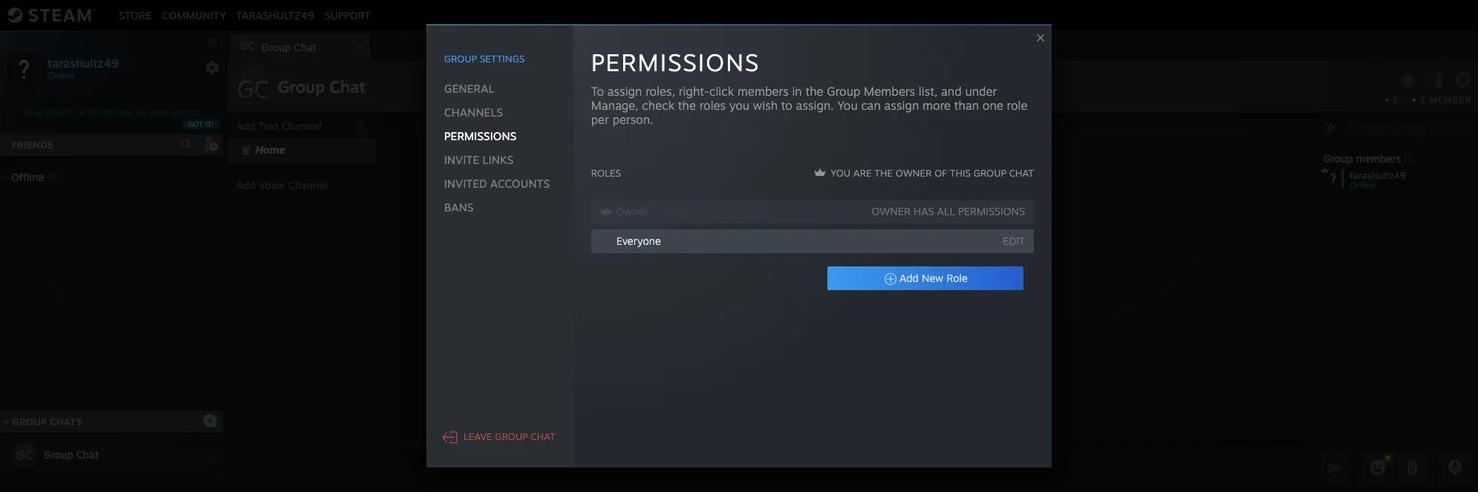 Task type: locate. For each thing, give the bounding box(es) containing it.
2 1 from the left
[[1420, 94, 1426, 105]]

&
[[79, 107, 85, 118]]

tarashultz49 up gc group chat at the top of page
[[236, 9, 314, 21]]

roles
[[700, 98, 726, 113]]

add left the voice
[[236, 179, 256, 192]]

0 horizontal spatial chats
[[50, 416, 82, 428]]

chats right collapse chats list image
[[50, 416, 82, 428]]

invite
[[444, 153, 479, 167]]

1 horizontal spatial permissions
[[591, 48, 760, 77]]

0 horizontal spatial group chat
[[44, 449, 99, 461]]

channels
[[444, 106, 503, 120]]

community
[[162, 9, 226, 21]]

0 vertical spatial gc
[[240, 39, 254, 52]]

manage friends list settings image
[[205, 60, 220, 75]]

1 left member
[[1420, 94, 1426, 105]]

one
[[983, 98, 1003, 113]]

gc down tarashultz49 link
[[240, 39, 254, 52]]

0 horizontal spatial 1
[[1393, 94, 1398, 105]]

1 horizontal spatial 1
[[1420, 94, 1426, 105]]

settings
[[480, 53, 525, 65]]

manage group chat settings image
[[1455, 72, 1474, 91]]

accounts
[[490, 177, 550, 191]]

the
[[806, 84, 824, 99], [678, 98, 696, 113], [875, 167, 893, 179]]

roles,
[[646, 84, 675, 99]]

right-
[[679, 84, 709, 99]]

to assign roles, right-click members in the group members list, and under manage, check the roles you wish to assign. you can assign more than one role per person.
[[591, 84, 1028, 127]]

group chat down group chats on the left bottom
[[44, 449, 99, 461]]

1 vertical spatial permissions
[[444, 129, 517, 143]]

of
[[935, 167, 947, 179]]

group inside gc group chat
[[261, 41, 291, 53]]

per
[[591, 112, 609, 127]]

invited
[[444, 177, 487, 191]]

members inside "to assign roles, right-click members in the group members list, and under manage, check the roles you wish to assign. you can assign more than one role per person."
[[737, 84, 789, 99]]

1 vertical spatial add
[[236, 179, 256, 192]]

0 vertical spatial permissions
[[591, 48, 760, 77]]

friends
[[46, 107, 76, 118], [12, 139, 53, 151]]

gc up text
[[237, 74, 270, 104]]

group
[[974, 167, 1006, 179]]

Filter by Name text field
[[1345, 119, 1472, 138]]

chat down tarashultz49 link
[[294, 41, 317, 53]]

1 horizontal spatial assign
[[884, 98, 919, 113]]

0 vertical spatial you
[[838, 98, 858, 113]]

this
[[950, 167, 971, 179]]

unpin channel list image
[[351, 116, 370, 135]]

permissions up roles,
[[591, 48, 760, 77]]

you left are
[[831, 167, 851, 179]]

store link
[[114, 9, 157, 21]]

assign
[[607, 84, 642, 99], [884, 98, 919, 113]]

leave
[[464, 431, 492, 443]]

2 vertical spatial add
[[900, 272, 919, 285]]

1 vertical spatial group chat
[[44, 449, 99, 461]]

tarashultz49
[[236, 9, 314, 21], [48, 55, 119, 70], [1350, 169, 1406, 181]]

you
[[838, 98, 858, 113], [831, 167, 851, 179]]

0 vertical spatial group chat
[[278, 77, 366, 97]]

you are the owner of this group chat
[[831, 167, 1034, 179]]

create a group chat image
[[203, 413, 218, 428]]

1 1 from the left
[[1393, 94, 1398, 105]]

november
[[619, 131, 654, 140]]

0 vertical spatial channel
[[282, 120, 321, 132]]

click
[[709, 84, 734, 99]]

manage,
[[591, 98, 639, 113]]

assign right 'can'
[[884, 98, 919, 113]]

17,
[[657, 131, 667, 140]]

members left in
[[737, 84, 789, 99]]

2 vertical spatial gc
[[16, 448, 33, 463]]

the left roles
[[678, 98, 696, 113]]

to
[[781, 98, 793, 113]]

owner
[[896, 167, 932, 179]]

store
[[119, 9, 152, 21]]

add inside button
[[900, 272, 919, 285]]

0 vertical spatial add
[[236, 120, 256, 132]]

support link
[[319, 9, 376, 21]]

the right in
[[806, 84, 824, 99]]

person.
[[613, 112, 653, 127]]

1 horizontal spatial tarashultz49
[[236, 9, 314, 21]]

group chat
[[278, 77, 366, 97], [44, 449, 99, 461]]

community link
[[157, 9, 231, 21]]

for
[[135, 107, 147, 118]]

0 vertical spatial chats
[[88, 107, 112, 118]]

close this tab image
[[353, 43, 368, 52]]

0 horizontal spatial tarashultz49
[[48, 55, 119, 70]]

add a friend image
[[202, 136, 218, 152]]

members
[[737, 84, 789, 99], [1356, 152, 1401, 165]]

2 vertical spatial tarashultz49
[[1350, 169, 1406, 181]]

you left 'can'
[[838, 98, 858, 113]]

friends down drag
[[12, 139, 53, 151]]

chat down group chats on the left bottom
[[76, 449, 99, 461]]

members up tarashultz49 online at the right of page
[[1356, 152, 1401, 165]]

add
[[236, 120, 256, 132], [236, 179, 256, 192], [900, 272, 919, 285]]

edit
[[1003, 235, 1025, 247]]

add left text
[[236, 120, 256, 132]]

tarashultz49 down group members
[[1350, 169, 1406, 181]]

assign right to
[[607, 84, 642, 99]]

collapse chats list image
[[0, 419, 17, 425]]

group
[[261, 41, 291, 53], [444, 53, 477, 65], [278, 77, 325, 97], [827, 84, 860, 99], [1324, 152, 1353, 165], [12, 416, 47, 428], [495, 431, 528, 443], [44, 449, 73, 461]]

check
[[642, 98, 675, 113]]

add for add new role
[[900, 272, 919, 285]]

gc down collapse chats list image
[[16, 448, 33, 463]]

member
[[1429, 94, 1472, 105]]

friends left &
[[46, 107, 76, 118]]

None text field
[[380, 449, 1315, 487]]

group chat up unpin channel list image
[[278, 77, 366, 97]]

offline
[[11, 171, 44, 183]]

permissions
[[591, 48, 760, 77], [444, 129, 517, 143]]

2 horizontal spatial tarashultz49
[[1350, 169, 1406, 181]]

1
[[1393, 94, 1398, 105], [1420, 94, 1426, 105]]

to
[[591, 84, 604, 99]]

add text channel
[[236, 120, 321, 132]]

can
[[861, 98, 881, 113]]

the right are
[[875, 167, 893, 179]]

you
[[729, 98, 750, 113]]

chat
[[294, 41, 317, 53], [330, 77, 366, 97], [531, 431, 555, 443], [76, 449, 99, 461]]

1 up filter by name 'text box'
[[1393, 94, 1398, 105]]

0 vertical spatial members
[[737, 84, 789, 99]]

group members
[[1324, 152, 1401, 165]]

send special image
[[1403, 459, 1421, 477]]

add left new
[[900, 272, 919, 285]]

1 vertical spatial members
[[1356, 152, 1401, 165]]

gc
[[240, 39, 254, 52], [237, 74, 270, 104], [16, 448, 33, 463]]

1 vertical spatial channel
[[288, 179, 328, 192]]

text
[[259, 120, 279, 132]]

voice
[[259, 179, 285, 192]]

permissions up invite links
[[444, 129, 517, 143]]

you inside "to assign roles, right-click members in the group members list, and under manage, check the roles you wish to assign. you can assign more than one role per person."
[[838, 98, 858, 113]]

1 vertical spatial friends
[[12, 139, 53, 151]]

channel right the voice
[[288, 179, 328, 192]]

1 horizontal spatial group chat
[[278, 77, 366, 97]]

tarashultz49 up &
[[48, 55, 119, 70]]

drag
[[24, 107, 44, 118]]

more
[[923, 98, 951, 113]]

everyone
[[616, 235, 661, 247]]

chats right &
[[88, 107, 112, 118]]

channel right text
[[282, 120, 321, 132]]

1 vertical spatial gc
[[237, 74, 270, 104]]

1 member
[[1420, 94, 1472, 105]]

than
[[954, 98, 979, 113]]

chats
[[88, 107, 112, 118], [50, 416, 82, 428]]

0 vertical spatial tarashultz49
[[236, 9, 314, 21]]

channel
[[282, 120, 321, 132], [288, 179, 328, 192]]

0 horizontal spatial members
[[737, 84, 789, 99]]

list,
[[919, 84, 938, 99]]



Task type: vqa. For each thing, say whether or not it's contained in the screenshot.
still
no



Task type: describe. For each thing, give the bounding box(es) containing it.
invite links
[[444, 153, 514, 167]]

members
[[864, 84, 915, 99]]

2 horizontal spatial the
[[875, 167, 893, 179]]

general
[[444, 82, 494, 96]]

bans
[[444, 201, 474, 215]]

2023
[[669, 131, 688, 140]]

are
[[853, 167, 872, 179]]

new
[[922, 272, 944, 285]]

1 horizontal spatial chats
[[88, 107, 112, 118]]

1 vertical spatial you
[[831, 167, 851, 179]]

easy
[[149, 107, 169, 118]]

1 vertical spatial chats
[[50, 416, 82, 428]]

0 horizontal spatial permissions
[[444, 129, 517, 143]]

group settings
[[444, 53, 525, 65]]

here
[[114, 107, 133, 118]]

access
[[171, 107, 199, 118]]

gc inside gc group chat
[[240, 39, 254, 52]]

1 for 1 member
[[1420, 94, 1426, 105]]

group chats
[[12, 416, 82, 428]]

tarashultz49 online
[[1350, 169, 1406, 191]]

channel for add voice channel
[[288, 179, 328, 192]]

role
[[947, 272, 968, 285]]

group inside "to assign roles, right-click members in the group members list, and under manage, check the roles you wish to assign. you can assign more than one role per person."
[[827, 84, 860, 99]]

chat inside gc group chat
[[294, 41, 317, 53]]

roles
[[591, 167, 621, 179]]

online
[[1350, 180, 1377, 191]]

0 horizontal spatial assign
[[607, 84, 642, 99]]

support
[[325, 9, 371, 21]]

role
[[1007, 98, 1028, 113]]

collapse member list image
[[1324, 122, 1336, 134]]

assign.
[[796, 98, 834, 113]]

gc group chat
[[240, 39, 317, 53]]

1 horizontal spatial members
[[1356, 152, 1401, 165]]

invited accounts
[[444, 177, 550, 191]]

1 vertical spatial tarashultz49
[[48, 55, 119, 70]]

wish
[[753, 98, 778, 113]]

chat up unpin channel list image
[[330, 77, 366, 97]]

manage notification settings image
[[1399, 72, 1418, 89]]

friday, november 17, 2023
[[594, 131, 688, 140]]

0 vertical spatial friends
[[46, 107, 76, 118]]

in
[[792, 84, 802, 99]]

submit image
[[1325, 458, 1345, 477]]

1 horizontal spatial the
[[806, 84, 824, 99]]

chat right 'leave'
[[531, 431, 555, 443]]

1 for 1
[[1393, 94, 1398, 105]]

add for add text channel
[[236, 120, 256, 132]]

and
[[941, 84, 962, 99]]

add new role button
[[828, 267, 1024, 291]]

0 horizontal spatial the
[[678, 98, 696, 113]]

search my friends list image
[[180, 137, 193, 151]]

add for add voice channel
[[236, 179, 256, 192]]

friday,
[[594, 131, 616, 140]]

add new role
[[900, 272, 968, 285]]

add voice channel
[[236, 179, 328, 192]]

chat
[[1009, 167, 1034, 179]]

drag friends & chats here for easy access
[[24, 107, 199, 118]]

tarashultz49 link
[[231, 9, 319, 21]]

links
[[483, 153, 514, 167]]

home
[[256, 143, 285, 156]]

channel for add text channel
[[282, 120, 321, 132]]

under
[[965, 84, 997, 99]]

leave group chat
[[464, 431, 555, 443]]

invite a friend to this group chat image
[[1427, 71, 1446, 90]]



